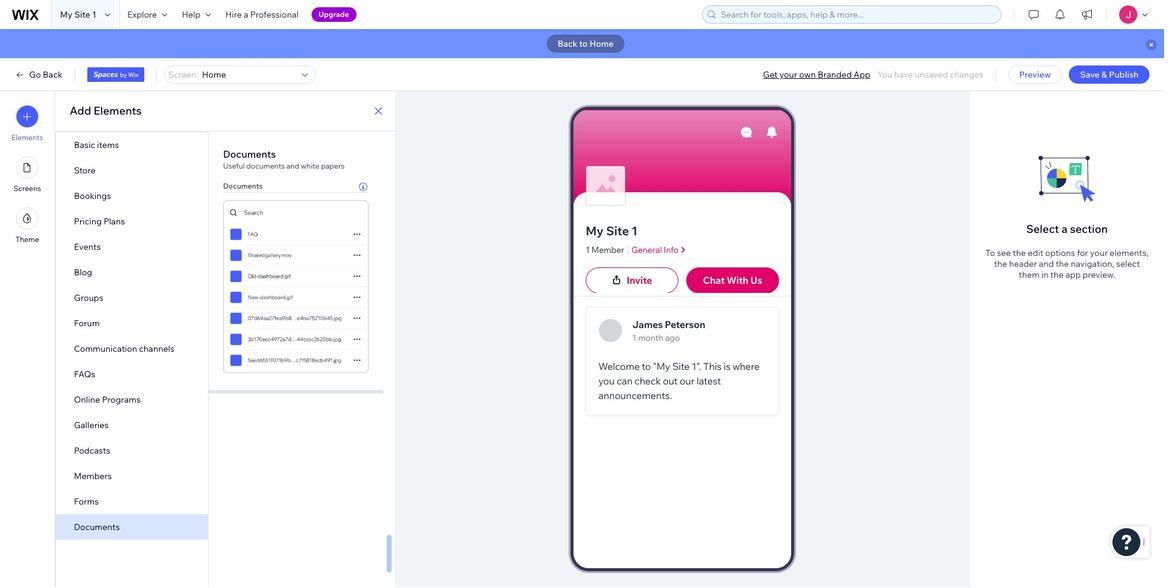 Task type: describe. For each thing, give the bounding box(es) containing it.
add elements
[[70, 104, 142, 118]]

hire a professional
[[225, 9, 299, 20]]

preview.
[[1083, 269, 1116, 280]]

site for my site 1 1 member | general info
[[606, 223, 629, 238]]

edit
[[1028, 247, 1044, 258]]

screen:
[[168, 69, 198, 80]]

to for welcome
[[642, 360, 651, 373]]

screens
[[14, 184, 41, 193]]

professional
[[250, 9, 299, 20]]

announcements
[[720, 283, 786, 294]]

blog
[[74, 267, 92, 278]]

|
[[627, 244, 629, 256]]

online programs
[[74, 394, 141, 405]]

your inside "to see the edit options for your elements, the header and the navigation, select them in the app preview."
[[1090, 247, 1108, 258]]

my for my site 1
[[60, 9, 72, 20]]

&
[[1102, 69, 1107, 80]]

header
[[1009, 258, 1037, 269]]

forum
[[74, 318, 100, 329]]

menu containing elements
[[0, 98, 55, 251]]

go back
[[29, 69, 62, 80]]

items
[[97, 139, 119, 150]]

member
[[592, 244, 624, 255]]

upgrade
[[319, 10, 349, 19]]

"my
[[653, 360, 670, 373]]

1 member button
[[586, 244, 624, 256]]

you have unsaved changes
[[878, 69, 984, 80]]

useful
[[223, 161, 245, 171]]

get
[[763, 69, 778, 80]]

own
[[799, 69, 816, 80]]

site inside the 'welcome to "my site 1". this is where you can check out our latest announcements.'
[[672, 360, 690, 373]]

Search for tools, apps, help & more... field
[[717, 6, 998, 23]]

theme button
[[15, 207, 39, 244]]

go
[[29, 69, 41, 80]]

explore
[[127, 9, 157, 20]]

forms
[[74, 496, 99, 507]]

select
[[1116, 258, 1140, 269]]

white
[[301, 161, 319, 171]]

chat with us
[[703, 274, 763, 286]]

2 vertical spatial documents
[[74, 522, 120, 532]]

plans
[[104, 216, 125, 227]]

go back button
[[15, 69, 62, 80]]

back inside button
[[558, 38, 578, 49]]

0 vertical spatial elements
[[94, 104, 142, 118]]

you
[[599, 375, 615, 387]]

help
[[182, 9, 201, 20]]

my for my site 1 1 member | general info
[[586, 223, 604, 238]]

select
[[1027, 222, 1059, 236]]

is
[[724, 360, 731, 373]]

our
[[680, 375, 695, 387]]

1 vertical spatial documents
[[223, 181, 263, 191]]

programs
[[102, 394, 141, 405]]

communication channels
[[74, 343, 174, 354]]

my site 1 button
[[586, 222, 779, 239]]

faqs
[[74, 369, 95, 380]]

groups
[[74, 292, 103, 303]]

save
[[1080, 69, 1100, 80]]

month
[[638, 332, 664, 343]]

1".
[[692, 360, 701, 373]]

out
[[663, 375, 678, 387]]

a for section
[[1062, 222, 1068, 236]]

back to home alert
[[0, 29, 1164, 58]]

can
[[617, 375, 633, 387]]

channels
[[139, 343, 174, 354]]

general
[[632, 244, 662, 255]]

where
[[733, 360, 760, 373]]

screens button
[[14, 156, 41, 193]]

to
[[986, 247, 995, 258]]

site for my site 1
[[74, 9, 90, 20]]

1 for james peterson 1 month ago
[[633, 332, 636, 343]]

with
[[727, 274, 749, 286]]

header
[[756, 112, 786, 123]]

section
[[1070, 222, 1108, 236]]

get your own branded app button
[[763, 69, 871, 80]]

0 horizontal spatial elements
[[11, 133, 43, 142]]



Task type: vqa. For each thing, say whether or not it's contained in the screenshot.
the bottom "Upgrade"
no



Task type: locate. For each thing, give the bounding box(es) containing it.
options
[[1046, 247, 1075, 258]]

save & publish
[[1080, 69, 1139, 80]]

site
[[74, 9, 90, 20], [606, 223, 629, 238], [672, 360, 690, 373]]

preview button
[[1009, 65, 1062, 84]]

a inside 'link'
[[244, 9, 248, 20]]

this
[[704, 360, 722, 373]]

a right 'hire'
[[244, 9, 248, 20]]

theme
[[15, 235, 39, 244]]

select a section
[[1027, 222, 1108, 236]]

a for professional
[[244, 9, 248, 20]]

announcements.
[[599, 390, 672, 402]]

1 horizontal spatial my
[[586, 223, 604, 238]]

documents down 'useful'
[[223, 181, 263, 191]]

ago
[[665, 332, 680, 343]]

None field
[[198, 66, 298, 83]]

latest
[[697, 375, 721, 387]]

1 horizontal spatial site
[[606, 223, 629, 238]]

1 horizontal spatial a
[[1062, 222, 1068, 236]]

0 horizontal spatial your
[[780, 69, 797, 80]]

documents useful documents and white papers
[[223, 148, 345, 171]]

james peterson 1 month ago
[[633, 318, 705, 343]]

menu bar containing basic items
[[56, 132, 208, 540]]

2 vertical spatial site
[[672, 360, 690, 373]]

1 vertical spatial and
[[1039, 258, 1054, 269]]

back right go
[[43, 69, 62, 80]]

documents
[[223, 148, 276, 160], [223, 181, 263, 191], [74, 522, 120, 532]]

publish
[[1109, 69, 1139, 80]]

to see the edit options for your elements, the header and the navigation, select them in the app preview.
[[986, 247, 1149, 280]]

events
[[74, 241, 101, 252]]

0 horizontal spatial and
[[287, 161, 299, 171]]

papers
[[321, 161, 345, 171]]

and inside documents useful documents and white papers
[[287, 161, 299, 171]]

basic items
[[74, 139, 119, 150]]

info
[[664, 244, 679, 255]]

0 vertical spatial a
[[244, 9, 248, 20]]

and inside "to see the edit options for your elements, the header and the navigation, select them in the app preview."
[[1039, 258, 1054, 269]]

2 horizontal spatial site
[[672, 360, 690, 373]]

0 horizontal spatial back
[[43, 69, 62, 80]]

you
[[878, 69, 892, 80]]

see
[[997, 247, 1011, 258]]

1 vertical spatial a
[[1062, 222, 1068, 236]]

1 vertical spatial your
[[1090, 247, 1108, 258]]

1 left member
[[586, 244, 590, 255]]

0 vertical spatial documents
[[223, 148, 276, 160]]

invite button
[[586, 267, 679, 293]]

1 horizontal spatial and
[[1039, 258, 1054, 269]]

documents down forms
[[74, 522, 120, 532]]

0 horizontal spatial a
[[244, 9, 248, 20]]

1 vertical spatial my
[[586, 223, 604, 238]]

0 horizontal spatial to
[[579, 38, 588, 49]]

a right select
[[1062, 222, 1068, 236]]

in
[[1042, 269, 1049, 280]]

1 left the explore
[[92, 9, 96, 20]]

1 for my site 1
[[92, 9, 96, 20]]

site left the explore
[[74, 9, 90, 20]]

hire a professional link
[[218, 0, 306, 29]]

home
[[590, 38, 614, 49]]

app
[[1066, 269, 1081, 280]]

menu
[[0, 98, 55, 251]]

documents
[[246, 161, 285, 171]]

1 up general
[[632, 223, 638, 238]]

peterson
[[665, 318, 705, 330]]

members
[[74, 471, 112, 482]]

your right for
[[1090, 247, 1108, 258]]

elements up items
[[94, 104, 142, 118]]

my site 1
[[60, 9, 96, 20]]

site up member
[[606, 223, 629, 238]]

back
[[558, 38, 578, 49], [43, 69, 62, 80]]

site left 1".
[[672, 360, 690, 373]]

to inside button
[[579, 38, 588, 49]]

0 vertical spatial site
[[74, 9, 90, 20]]

my inside "my site 1 1 member | general info"
[[586, 223, 604, 238]]

1
[[92, 9, 96, 20], [632, 223, 638, 238], [586, 244, 590, 255], [633, 332, 636, 343]]

0 vertical spatial to
[[579, 38, 588, 49]]

1 vertical spatial to
[[642, 360, 651, 373]]

them
[[1019, 269, 1040, 280]]

for
[[1077, 247, 1088, 258]]

communication
[[74, 343, 137, 354]]

add
[[70, 104, 91, 118]]

menu bar
[[56, 132, 208, 540]]

podcasts
[[74, 445, 110, 456]]

1 for my site 1 1 member | general info
[[632, 223, 638, 238]]

1 horizontal spatial to
[[642, 360, 651, 373]]

0 horizontal spatial my
[[60, 9, 72, 20]]

chat
[[703, 274, 725, 286]]

preview
[[1019, 69, 1051, 80]]

to left home
[[579, 38, 588, 49]]

elements button
[[11, 106, 43, 142]]

help button
[[175, 0, 218, 29]]

1 inside james peterson 1 month ago
[[633, 332, 636, 343]]

0 horizontal spatial site
[[74, 9, 90, 20]]

to inside the 'welcome to "my site 1". this is where you can check out our latest announcements.'
[[642, 360, 651, 373]]

back left home
[[558, 38, 578, 49]]

unsaved
[[915, 69, 948, 80]]

basic
[[74, 139, 95, 150]]

my
[[60, 9, 72, 20], [586, 223, 604, 238]]

documents up 'useful'
[[223, 148, 276, 160]]

have
[[894, 69, 913, 80]]

online
[[74, 394, 100, 405]]

app
[[854, 69, 871, 80]]

changes
[[950, 69, 984, 80]]

get your own branded app
[[763, 69, 871, 80]]

1 horizontal spatial your
[[1090, 247, 1108, 258]]

elements up screens button
[[11, 133, 43, 142]]

1 left month
[[633, 332, 636, 343]]

pricing plans
[[74, 216, 125, 227]]

pricing
[[74, 216, 102, 227]]

navigation,
[[1071, 258, 1115, 269]]

1 horizontal spatial back
[[558, 38, 578, 49]]

bookings
[[74, 190, 111, 201]]

my site 1 1 member | general info
[[586, 223, 679, 256]]

1 vertical spatial elements
[[11, 133, 43, 142]]

back to home
[[558, 38, 614, 49]]

us
[[751, 274, 763, 286]]

0 vertical spatial your
[[780, 69, 797, 80]]

1 vertical spatial back
[[43, 69, 62, 80]]

welcome
[[599, 360, 640, 373]]

1 vertical spatial site
[[606, 223, 629, 238]]

site inside "my site 1 1 member | general info"
[[606, 223, 629, 238]]

elements
[[94, 104, 142, 118], [11, 133, 43, 142]]

galleries
[[74, 420, 109, 431]]

chat with us button
[[686, 267, 779, 293]]

the
[[1013, 247, 1026, 258], [994, 258, 1007, 269], [1056, 258, 1069, 269], [1051, 269, 1064, 280]]

1 horizontal spatial elements
[[94, 104, 142, 118]]

documents inside documents useful documents and white papers
[[223, 148, 276, 160]]

upgrade button
[[311, 7, 356, 22]]

your right the get
[[780, 69, 797, 80]]

welcome to "my site 1". this is where you can check out our latest announcements.
[[599, 360, 762, 402]]

0 vertical spatial my
[[60, 9, 72, 20]]

store
[[74, 165, 95, 176]]

elements,
[[1110, 247, 1149, 258]]

to up 'check'
[[642, 360, 651, 373]]

0 vertical spatial and
[[287, 161, 299, 171]]

invite
[[627, 274, 652, 286]]

check
[[635, 375, 661, 387]]

to for back
[[579, 38, 588, 49]]

james
[[633, 318, 663, 330]]

0 vertical spatial back
[[558, 38, 578, 49]]



